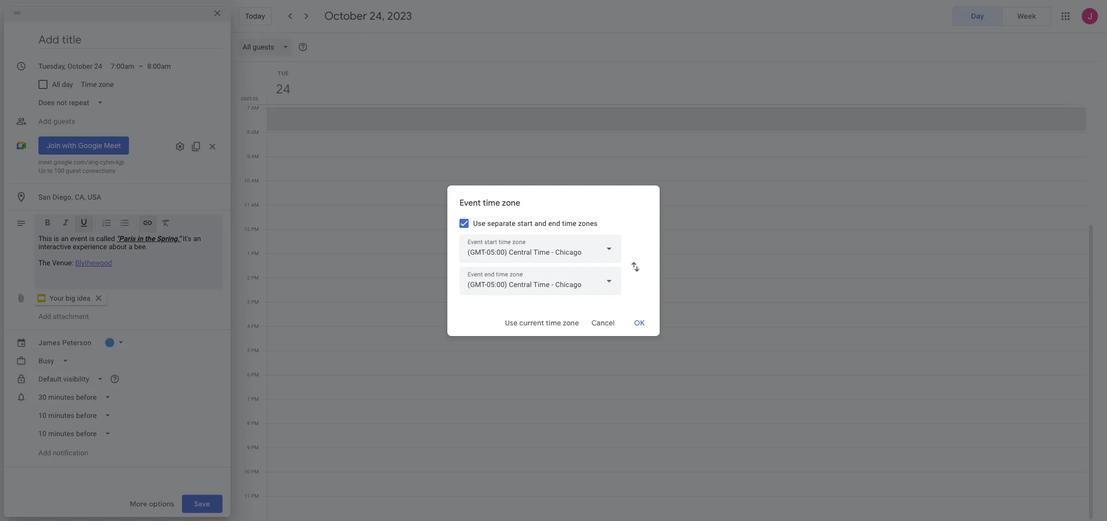 Task type: vqa. For each thing, say whether or not it's contained in the screenshot.
"Week" option
yes



Task type: locate. For each thing, give the bounding box(es) containing it.
use current time zone button
[[501, 311, 583, 335]]

4 am from the top
[[251, 178, 259, 184]]

8 up 9 am
[[247, 130, 250, 135]]

1 horizontal spatial is
[[89, 235, 95, 243]]

0 vertical spatial 10
[[244, 178, 250, 184]]

7 pm from the top
[[251, 372, 259, 378]]

use left 'current' at left
[[505, 318, 518, 328]]

ok
[[635, 318, 645, 328]]

zone left "cancel"
[[563, 318, 579, 328]]

am down 9 am
[[251, 178, 259, 184]]

bold image
[[42, 218, 53, 230]]

gmt-
[[241, 96, 253, 102]]

11
[[244, 202, 250, 208], [244, 494, 250, 499]]

1 vertical spatial 8
[[247, 421, 250, 426]]

with
[[62, 141, 76, 150]]

week
[[1018, 12, 1037, 21]]

is right this
[[54, 235, 59, 243]]

9 up 10 am
[[247, 154, 250, 159]]

option group
[[954, 7, 1052, 26]]

pm for 9 pm
[[251, 445, 259, 451]]

pm down 10 pm
[[251, 494, 259, 499]]

9 up 10 pm
[[247, 445, 250, 451]]

am up 12 pm
[[251, 202, 259, 208]]

0 vertical spatial add
[[38, 313, 51, 321]]

separate
[[488, 219, 516, 227]]

add
[[38, 313, 51, 321], [38, 449, 51, 457]]

column header
[[267, 62, 1088, 104]]

1 horizontal spatial an
[[193, 235, 201, 243]]

cancel button
[[587, 311, 620, 335]]

time right 'end'
[[563, 219, 577, 227]]

this
[[38, 235, 52, 243]]

pm right 6 on the left of page
[[251, 372, 259, 378]]

1 11 from the top
[[244, 202, 250, 208]]

1 vertical spatial use
[[505, 318, 518, 328]]

1
[[247, 251, 250, 257]]

event
[[460, 198, 481, 208]]

7 down 6 on the left of page
[[247, 397, 250, 402]]

0 horizontal spatial use
[[474, 219, 486, 227]]

use left separate
[[474, 219, 486, 227]]

11 pm from the top
[[251, 469, 259, 475]]

join
[[47, 141, 60, 150]]

7 for 7 am
[[247, 105, 250, 111]]

1 pm from the top
[[251, 227, 259, 232]]

1 horizontal spatial use
[[505, 318, 518, 328]]

2 7 from the top
[[247, 397, 250, 402]]

7 down 'gmt-05' at left top
[[247, 105, 250, 111]]

pm for 5 pm
[[251, 348, 259, 354]]

0 vertical spatial zone
[[99, 80, 114, 89]]

7
[[247, 105, 250, 111], [247, 397, 250, 402]]

8 for 8 am
[[247, 130, 250, 135]]

pm down the 9 pm
[[251, 469, 259, 475]]

add down your
[[38, 313, 51, 321]]

2 8 from the top
[[247, 421, 250, 426]]

4 pm from the top
[[251, 300, 259, 305]]

2 is from the left
[[89, 235, 95, 243]]

5 am from the top
[[251, 202, 259, 208]]

2 11 from the top
[[244, 494, 250, 499]]

pm right 1
[[251, 251, 259, 257]]

pm down 7 pm
[[251, 421, 259, 426]]

and
[[535, 219, 547, 227]]

an inside it's an interactive experience about a bee.
[[193, 235, 201, 243]]

2 an from the left
[[193, 235, 201, 243]]

the
[[38, 259, 50, 267]]

10 up 11 pm
[[244, 469, 250, 475]]

zone right time
[[99, 80, 114, 89]]

4 pm
[[247, 324, 259, 329]]

0 vertical spatial 9
[[247, 154, 250, 159]]

1 pm
[[247, 251, 259, 257]]

1 vertical spatial 10
[[244, 469, 250, 475]]

0 vertical spatial 8
[[247, 130, 250, 135]]

0 horizontal spatial zone
[[99, 80, 114, 89]]

use for use separate start and end time zones
[[474, 219, 486, 227]]

1 horizontal spatial time
[[546, 318, 561, 328]]

0 vertical spatial 7
[[247, 105, 250, 111]]

10 pm from the top
[[251, 445, 259, 451]]

3 pm from the top
[[251, 275, 259, 281]]

11 for 11 pm
[[244, 494, 250, 499]]

pm for 7 pm
[[251, 397, 259, 402]]

up
[[38, 167, 46, 175]]

time right the event
[[483, 198, 500, 208]]

it's
[[183, 235, 192, 243]]

2 9 from the top
[[247, 445, 250, 451]]

3 am from the top
[[251, 154, 259, 159]]

is right event
[[89, 235, 95, 243]]

9 pm from the top
[[251, 421, 259, 426]]

12 pm
[[244, 227, 259, 232]]

1 vertical spatial 11
[[244, 494, 250, 499]]

end
[[549, 219, 561, 227]]

zone up separate
[[502, 198, 521, 208]]

0 vertical spatial 11
[[244, 202, 250, 208]]

8
[[247, 130, 250, 135], [247, 421, 250, 426]]

pm right 4
[[251, 324, 259, 329]]

current
[[520, 318, 544, 328]]

11 up the "12"
[[244, 202, 250, 208]]

an left event
[[61, 235, 69, 243]]

pm down 8 pm on the bottom of the page
[[251, 445, 259, 451]]

grid
[[235, 62, 1096, 522]]

2 vertical spatial time
[[546, 318, 561, 328]]

add attachment button
[[34, 308, 93, 326]]

2023
[[388, 9, 412, 23]]

0 horizontal spatial is
[[54, 235, 59, 243]]

time right 'current' at left
[[546, 318, 561, 328]]

time
[[81, 80, 97, 89]]

am
[[251, 105, 259, 111], [251, 130, 259, 135], [251, 154, 259, 159], [251, 178, 259, 184], [251, 202, 259, 208]]

an
[[61, 235, 69, 243], [193, 235, 201, 243]]

add for add attachment
[[38, 313, 51, 321]]

0 vertical spatial use
[[474, 219, 486, 227]]

use for use current time zone
[[505, 318, 518, 328]]

2 horizontal spatial time
[[563, 219, 577, 227]]

pm right the "12"
[[251, 227, 259, 232]]

None field
[[460, 234, 622, 263], [460, 267, 622, 295], [460, 234, 622, 263], [460, 267, 622, 295]]

6 pm from the top
[[251, 348, 259, 354]]

use
[[474, 219, 486, 227], [505, 318, 518, 328]]

this is an event is called "paris in the spring."
[[38, 235, 181, 243]]

1 am from the top
[[251, 105, 259, 111]]

1 vertical spatial 9
[[247, 445, 250, 451]]

blythewood
[[75, 259, 112, 267]]

8 am
[[247, 130, 259, 135]]

1 add from the top
[[38, 313, 51, 321]]

pm for 4 pm
[[251, 324, 259, 329]]

am for 11 am
[[251, 202, 259, 208]]

event time zone
[[460, 198, 521, 208]]

9
[[247, 154, 250, 159], [247, 445, 250, 451]]

24,
[[370, 9, 385, 23]]

8 pm from the top
[[251, 397, 259, 402]]

zone inside "button"
[[563, 318, 579, 328]]

notifications element
[[34, 389, 223, 443]]

–
[[139, 62, 143, 70]]

peterson
[[62, 339, 92, 347]]

pm for 6 pm
[[251, 372, 259, 378]]

1 10 from the top
[[244, 178, 250, 184]]

october 24, 2023
[[325, 9, 412, 23]]

day
[[972, 12, 985, 21]]

am for 8 am
[[251, 130, 259, 135]]

am down 8 am
[[251, 154, 259, 159]]

an right it's
[[193, 235, 201, 243]]

11 pm
[[244, 494, 259, 499]]

12 pm from the top
[[251, 494, 259, 499]]

2 horizontal spatial zone
[[563, 318, 579, 328]]

pm for 11 pm
[[251, 494, 259, 499]]

10 up 11 am
[[244, 178, 250, 184]]

zone
[[99, 80, 114, 89], [502, 198, 521, 208], [563, 318, 579, 328]]

google
[[78, 141, 102, 150]]

5 pm from the top
[[251, 324, 259, 329]]

2 add from the top
[[38, 449, 51, 457]]

pm right 2
[[251, 275, 259, 281]]

pm up 8 pm on the bottom of the page
[[251, 397, 259, 402]]

blythewood link
[[75, 259, 112, 267]]

remove formatting image
[[161, 218, 171, 230]]

pm right 3
[[251, 300, 259, 305]]

time
[[483, 198, 500, 208], [563, 219, 577, 227], [546, 318, 561, 328]]

2 10 from the top
[[244, 469, 250, 475]]

Description text field
[[38, 235, 219, 285]]

pm
[[251, 227, 259, 232], [251, 251, 259, 257], [251, 275, 259, 281], [251, 300, 259, 305], [251, 324, 259, 329], [251, 348, 259, 354], [251, 372, 259, 378], [251, 397, 259, 402], [251, 421, 259, 426], [251, 445, 259, 451], [251, 469, 259, 475], [251, 494, 259, 499]]

am for 10 am
[[251, 178, 259, 184]]

bulleted list image
[[120, 218, 130, 230]]

use inside "button"
[[505, 318, 518, 328]]

1 vertical spatial add
[[38, 449, 51, 457]]

formatting options toolbar
[[34, 215, 223, 236]]

11 am
[[244, 202, 259, 208]]

1 an from the left
[[61, 235, 69, 243]]

a
[[129, 243, 133, 251]]

connections
[[82, 167, 116, 175]]

your big idea
[[50, 294, 90, 303]]

0 horizontal spatial time
[[483, 198, 500, 208]]

pm right 5
[[251, 348, 259, 354]]

add left notification
[[38, 449, 51, 457]]

2 am from the top
[[251, 130, 259, 135]]

swap time zones image
[[630, 261, 642, 273]]

is
[[54, 235, 59, 243], [89, 235, 95, 243]]

Day radio
[[954, 7, 1003, 26]]

1 vertical spatial zone
[[502, 198, 521, 208]]

interactive
[[38, 243, 71, 251]]

0 horizontal spatial an
[[61, 235, 69, 243]]

pm for 1 pm
[[251, 251, 259, 257]]

8 down 7 pm
[[247, 421, 250, 426]]

meet.google.com/ang-
[[38, 159, 100, 166]]

1 vertical spatial 7
[[247, 397, 250, 402]]

4
[[247, 324, 250, 329]]

am up 9 am
[[251, 130, 259, 135]]

2 vertical spatial zone
[[563, 318, 579, 328]]

2 pm from the top
[[251, 251, 259, 257]]

1 8 from the top
[[247, 130, 250, 135]]

1 9 from the top
[[247, 154, 250, 159]]

Week radio
[[1003, 7, 1052, 26]]

am down 05
[[251, 105, 259, 111]]

venue:
[[52, 259, 73, 267]]

1 7 from the top
[[247, 105, 250, 111]]

pm for 12 pm
[[251, 227, 259, 232]]

11 down 10 pm
[[244, 494, 250, 499]]

it's an interactive experience about a bee.
[[38, 235, 201, 251]]

october
[[325, 9, 367, 23]]



Task type: describe. For each thing, give the bounding box(es) containing it.
in
[[137, 235, 143, 243]]

6
[[247, 372, 250, 378]]

pm for 8 pm
[[251, 421, 259, 426]]

meet
[[104, 141, 121, 150]]

8 for 8 pm
[[247, 421, 250, 426]]

underline image
[[79, 218, 89, 230]]

pm for 10 pm
[[251, 469, 259, 475]]

zone inside button
[[99, 80, 114, 89]]

6 pm
[[247, 372, 259, 378]]

10 for 10 pm
[[244, 469, 250, 475]]

event
[[70, 235, 87, 243]]

9 for 9 pm
[[247, 445, 250, 451]]

use current time zone
[[505, 318, 579, 328]]

2 pm
[[247, 275, 259, 281]]

grid containing gmt-05
[[235, 62, 1096, 522]]

big
[[66, 294, 75, 303]]

meet.google.com/ang-cyhm-kjp up to 100 guest connections
[[38, 159, 124, 175]]

Add title text field
[[38, 32, 223, 48]]

5
[[247, 348, 250, 354]]

1 horizontal spatial zone
[[502, 198, 521, 208]]

cyhm-
[[100, 159, 116, 166]]

time zone button
[[77, 75, 118, 94]]

cancel
[[592, 318, 615, 328]]

11 for 11 am
[[244, 202, 250, 208]]

called
[[96, 235, 115, 243]]

italic image
[[61, 218, 71, 230]]

notification
[[53, 449, 88, 457]]

time inside "button"
[[546, 318, 561, 328]]

"paris
[[117, 235, 135, 243]]

100
[[54, 167, 64, 175]]

event time zone dialog
[[448, 185, 660, 336]]

idea
[[77, 294, 90, 303]]

about
[[109, 243, 127, 251]]

guest
[[66, 167, 81, 175]]

5 pm
[[247, 348, 259, 354]]

1 vertical spatial time
[[563, 219, 577, 227]]

pm for 2 pm
[[251, 275, 259, 281]]

2
[[247, 275, 250, 281]]

your
[[50, 294, 64, 303]]

all day
[[52, 80, 73, 89]]

pm for 3 pm
[[251, 300, 259, 305]]

9 for 9 am
[[247, 154, 250, 159]]

numbered list image
[[102, 218, 112, 230]]

option group containing day
[[954, 7, 1052, 26]]

9 am
[[247, 154, 259, 159]]

am for 7 am
[[251, 105, 259, 111]]

attachment
[[53, 313, 89, 321]]

join with google meet
[[47, 141, 121, 150]]

to element
[[139, 62, 143, 70]]

time zone
[[81, 80, 114, 89]]

add notification
[[38, 449, 88, 457]]

12
[[244, 227, 250, 232]]

start
[[518, 219, 533, 227]]

insert link image
[[143, 218, 153, 230]]

kjp
[[116, 159, 124, 166]]

3
[[247, 300, 250, 305]]

today button
[[239, 7, 272, 25]]

05
[[253, 96, 259, 102]]

10 for 10 am
[[244, 178, 250, 184]]

7 for 7 pm
[[247, 397, 250, 402]]

10 am
[[244, 178, 259, 184]]

1 is from the left
[[54, 235, 59, 243]]

use separate start and end time zones
[[474, 219, 598, 227]]

ok button
[[624, 311, 656, 335]]

gmt-05
[[241, 96, 259, 102]]

james
[[38, 339, 60, 347]]

7 am
[[247, 105, 259, 111]]

all
[[52, 80, 60, 89]]

your big idea link
[[34, 291, 107, 306]]

9 pm
[[247, 445, 259, 451]]

to
[[47, 167, 53, 175]]

add attachment
[[38, 313, 89, 321]]

8 pm
[[247, 421, 259, 426]]

am for 9 am
[[251, 154, 259, 159]]

experience
[[73, 243, 107, 251]]

add for add notification
[[38, 449, 51, 457]]

0 vertical spatial time
[[483, 198, 500, 208]]

spring."
[[157, 235, 181, 243]]

7 pm
[[247, 397, 259, 402]]

bee.
[[134, 243, 148, 251]]

join with google meet link
[[38, 137, 129, 155]]

10 pm
[[244, 469, 259, 475]]

day
[[62, 80, 73, 89]]

today
[[245, 12, 265, 21]]

the venue: blythewood
[[38, 259, 112, 267]]

james peterson
[[38, 339, 92, 347]]

3 pm
[[247, 300, 259, 305]]

the
[[145, 235, 155, 243]]

zones
[[579, 219, 598, 227]]



